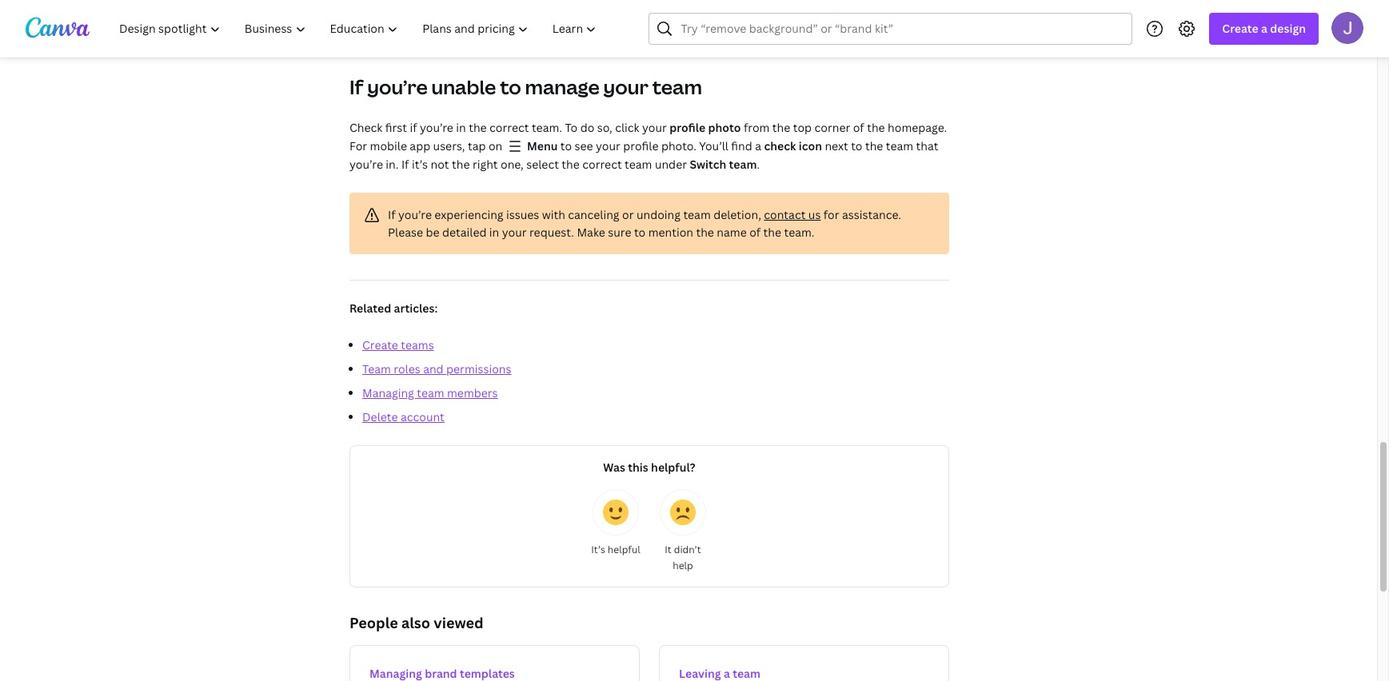 Task type: locate. For each thing, give the bounding box(es) containing it.
1 horizontal spatial in
[[490, 225, 500, 240]]

create left design
[[1223, 21, 1259, 36]]

1 vertical spatial correct
[[583, 157, 622, 172]]

correct
[[490, 120, 529, 135], [583, 157, 622, 172]]

that
[[917, 138, 939, 154]]

if right in.
[[402, 157, 409, 172]]

or
[[623, 207, 634, 222]]

helpful?
[[651, 460, 696, 475]]

so,
[[598, 120, 613, 135]]

the down contact
[[764, 225, 782, 240]]

deletion,
[[714, 207, 762, 222]]

account
[[401, 410, 445, 425]]

in
[[456, 120, 466, 135], [490, 225, 500, 240]]

name
[[717, 225, 747, 240]]

create inside create a design dropdown button
[[1223, 21, 1259, 36]]

teams
[[401, 338, 434, 353]]

your up menu to see your profile photo. you'll find a check icon
[[643, 120, 667, 135]]

0 horizontal spatial correct
[[490, 120, 529, 135]]

team
[[362, 362, 391, 377]]

next to the team that you're in. if it's not the right one, select the correct team under
[[350, 138, 939, 172]]

contact us link
[[764, 207, 821, 222]]

create up the team
[[362, 338, 398, 353]]

you're inside next to the team that you're in. if it's not the right one, select the correct team under
[[350, 157, 383, 172]]

on
[[489, 138, 503, 154]]

1 vertical spatial team.
[[785, 225, 815, 240]]

of right name
[[750, 225, 761, 240]]

0 vertical spatial if
[[350, 74, 364, 100]]

team down from the top corner of the homepage. for mobile app users, tap on
[[625, 157, 653, 172]]

in right detailed
[[490, 225, 500, 240]]

1 vertical spatial create
[[362, 338, 398, 353]]

0 vertical spatial correct
[[490, 120, 529, 135]]

to inside for assistance. please be detailed in your request. make sure to mention the name of the team.
[[634, 225, 646, 240]]

1 horizontal spatial a
[[1262, 21, 1268, 36]]

1 horizontal spatial create
[[1223, 21, 1259, 36]]

1 vertical spatial if
[[402, 157, 409, 172]]

team. up menu
[[532, 120, 563, 135]]

top
[[794, 120, 812, 135]]

tap
[[468, 138, 486, 154]]

click
[[615, 120, 640, 135]]

members
[[447, 386, 498, 401]]

create
[[1223, 21, 1259, 36], [362, 338, 398, 353]]

team.
[[532, 120, 563, 135], [785, 225, 815, 240]]

2 horizontal spatial if
[[402, 157, 409, 172]]

if
[[350, 74, 364, 100], [402, 157, 409, 172], [388, 207, 396, 222]]

1 horizontal spatial of
[[854, 120, 865, 135]]

1 horizontal spatial correct
[[583, 157, 622, 172]]

this
[[628, 460, 649, 475]]

you're down 'for'
[[350, 157, 383, 172]]

the up tap
[[469, 120, 487, 135]]

delete
[[362, 410, 398, 425]]

a right find
[[756, 138, 762, 154]]

0 vertical spatial in
[[456, 120, 466, 135]]

0 vertical spatial a
[[1262, 21, 1268, 36]]

team. inside for assistance. please be detailed in your request. make sure to mention the name of the team.
[[785, 225, 815, 240]]

mention
[[649, 225, 694, 240]]

1 horizontal spatial if
[[388, 207, 396, 222]]

if for if you're unable to manage your team
[[350, 74, 364, 100]]

unable
[[432, 74, 496, 100]]

to right unable on the left
[[500, 74, 521, 100]]

0 horizontal spatial in
[[456, 120, 466, 135]]

to
[[500, 74, 521, 100], [561, 138, 572, 154], [852, 138, 863, 154], [634, 225, 646, 240]]

photo.
[[662, 138, 697, 154]]

1 horizontal spatial team.
[[785, 225, 815, 240]]

team. down contact us link in the top of the page
[[785, 225, 815, 240]]

to right next
[[852, 138, 863, 154]]

2 vertical spatial if
[[388, 207, 396, 222]]

was
[[604, 460, 626, 475]]

for
[[824, 207, 840, 222]]

related
[[350, 301, 392, 316]]

users,
[[433, 138, 465, 154]]

managing team members link
[[362, 386, 498, 401]]

it
[[665, 543, 672, 557]]

if up check
[[350, 74, 364, 100]]

create for create a design
[[1223, 21, 1259, 36]]

correct down see
[[583, 157, 622, 172]]

check first if you're in the correct team. to do so, click your profile photo
[[350, 120, 741, 135]]

0 vertical spatial team.
[[532, 120, 563, 135]]

team down 'and'
[[417, 386, 445, 401]]

1 horizontal spatial profile
[[670, 120, 706, 135]]

1 vertical spatial of
[[750, 225, 761, 240]]

next
[[825, 138, 849, 154]]

a left design
[[1262, 21, 1268, 36]]

make
[[577, 225, 606, 240]]

also
[[402, 614, 431, 633]]

profile down click
[[624, 138, 659, 154]]

.
[[757, 157, 760, 172]]

the left homepage. at the top right of page
[[867, 120, 885, 135]]

assistance.
[[843, 207, 902, 222]]

design
[[1271, 21, 1307, 36]]

in.
[[386, 157, 399, 172]]

0 vertical spatial of
[[854, 120, 865, 135]]

0 vertical spatial create
[[1223, 21, 1259, 36]]

your down "issues"
[[502, 225, 527, 240]]

of
[[854, 120, 865, 135], [750, 225, 761, 240]]

create teams
[[362, 338, 434, 353]]

switch
[[690, 157, 727, 172]]

permissions
[[447, 362, 512, 377]]

us
[[809, 207, 821, 222]]

your
[[604, 74, 649, 100], [643, 120, 667, 135], [596, 138, 621, 154], [502, 225, 527, 240]]

find
[[732, 138, 753, 154]]

to left see
[[561, 138, 572, 154]]

🙂 image
[[603, 500, 629, 526]]

you're up 'please'
[[398, 207, 432, 222]]

you'll
[[700, 138, 729, 154]]

homepage.
[[888, 120, 948, 135]]

0 horizontal spatial of
[[750, 225, 761, 240]]

to right sure
[[634, 225, 646, 240]]

your up click
[[604, 74, 649, 100]]

please
[[388, 225, 423, 240]]

0 horizontal spatial profile
[[624, 138, 659, 154]]

of right corner at the top of the page
[[854, 120, 865, 135]]

if up 'please'
[[388, 207, 396, 222]]

team
[[653, 74, 702, 100], [886, 138, 914, 154], [625, 157, 653, 172], [729, 157, 757, 172], [684, 207, 711, 222], [417, 386, 445, 401]]

0 horizontal spatial if
[[350, 74, 364, 100]]

create a design button
[[1210, 13, 1319, 45]]

request.
[[530, 225, 575, 240]]

experiencing
[[435, 207, 504, 222]]

the
[[469, 120, 487, 135], [773, 120, 791, 135], [867, 120, 885, 135], [866, 138, 884, 154], [452, 157, 470, 172], [562, 157, 580, 172], [696, 225, 714, 240], [764, 225, 782, 240]]

it's helpful
[[591, 543, 641, 557]]

the right next
[[866, 138, 884, 154]]

in up users,
[[456, 120, 466, 135]]

the down see
[[562, 157, 580, 172]]

1 vertical spatial in
[[490, 225, 500, 240]]

under
[[655, 157, 687, 172]]

a inside dropdown button
[[1262, 21, 1268, 36]]

profile up photo.
[[670, 120, 706, 135]]

profile
[[670, 120, 706, 135], [624, 138, 659, 154]]

people
[[350, 614, 398, 633]]

if
[[410, 120, 417, 135]]

0 horizontal spatial a
[[756, 138, 762, 154]]

correct up on in the left of the page
[[490, 120, 529, 135]]

you're
[[367, 74, 428, 100], [420, 120, 454, 135], [350, 157, 383, 172], [398, 207, 432, 222]]

didn't
[[674, 543, 702, 557]]

1 vertical spatial profile
[[624, 138, 659, 154]]

issues
[[506, 207, 540, 222]]

0 horizontal spatial create
[[362, 338, 398, 353]]

the right not
[[452, 157, 470, 172]]

a
[[1262, 21, 1268, 36], [756, 138, 762, 154]]

managing
[[362, 386, 414, 401]]

if you're unable to manage your team
[[350, 74, 702, 100]]

😔 image
[[671, 500, 696, 526]]



Task type: vqa. For each thing, say whether or not it's contained in the screenshot.
system
no



Task type: describe. For each thing, give the bounding box(es) containing it.
to inside next to the team that you're in. if it's not the right one, select the correct team under
[[852, 138, 863, 154]]

team up mention
[[684, 207, 711, 222]]

create for create teams
[[362, 338, 398, 353]]

corner
[[815, 120, 851, 135]]

from
[[744, 120, 770, 135]]

1 vertical spatial a
[[756, 138, 762, 154]]

do
[[581, 120, 595, 135]]

of inside for assistance. please be detailed in your request. make sure to mention the name of the team.
[[750, 225, 761, 240]]

your inside for assistance. please be detailed in your request. make sure to mention the name of the team.
[[502, 225, 527, 240]]

manage
[[525, 74, 600, 100]]

it's
[[591, 543, 606, 557]]

menu to see your profile photo. you'll find a check icon
[[525, 138, 823, 154]]

with
[[542, 207, 566, 222]]

photo
[[709, 120, 741, 135]]

for assistance. please be detailed in your request. make sure to mention the name of the team.
[[388, 207, 902, 240]]

the left name
[[696, 225, 714, 240]]

top level navigation element
[[109, 13, 611, 45]]

the up check
[[773, 120, 791, 135]]

and
[[423, 362, 444, 377]]

it didn't help
[[665, 543, 702, 573]]

helpful
[[608, 543, 641, 557]]

team roles and permissions
[[362, 362, 512, 377]]

menu
[[527, 138, 558, 154]]

app
[[410, 138, 431, 154]]

canceling
[[568, 207, 620, 222]]

correct inside next to the team that you're in. if it's not the right one, select the correct team under
[[583, 157, 622, 172]]

create teams link
[[362, 338, 434, 353]]

if you're experiencing issues with canceling or undoing team deletion, contact us
[[388, 207, 821, 222]]

jacob simon image
[[1332, 12, 1364, 44]]

0 vertical spatial profile
[[670, 120, 706, 135]]

related articles:
[[350, 301, 438, 316]]

your down so,
[[596, 138, 621, 154]]

you're up first
[[367, 74, 428, 100]]

of inside from the top corner of the homepage. for mobile app users, tap on
[[854, 120, 865, 135]]

switch team .
[[690, 157, 760, 172]]

first
[[385, 120, 407, 135]]

viewed
[[434, 614, 484, 633]]

it's
[[412, 157, 428, 172]]

from the top corner of the homepage. for mobile app users, tap on
[[350, 120, 948, 154]]

if for if you're experiencing issues with canceling or undoing team deletion, contact us
[[388, 207, 396, 222]]

help
[[673, 559, 694, 573]]

Try "remove background" or "brand kit" search field
[[681, 14, 1123, 44]]

team down homepage. at the top right of page
[[886, 138, 914, 154]]

one,
[[501, 157, 524, 172]]

not
[[431, 157, 449, 172]]

was this helpful?
[[604, 460, 696, 475]]

in inside for assistance. please be detailed in your request. make sure to mention the name of the team.
[[490, 225, 500, 240]]

select
[[527, 157, 559, 172]]

people also viewed
[[350, 614, 484, 633]]

team down find
[[729, 157, 757, 172]]

contact
[[764, 207, 806, 222]]

be
[[426, 225, 440, 240]]

delete account link
[[362, 410, 445, 425]]

to
[[565, 120, 578, 135]]

right
[[473, 157, 498, 172]]

create a design
[[1223, 21, 1307, 36]]

sure
[[608, 225, 632, 240]]

icon
[[799, 138, 823, 154]]

mobile
[[370, 138, 407, 154]]

team up from the top corner of the homepage. for mobile app users, tap on
[[653, 74, 702, 100]]

articles:
[[394, 301, 438, 316]]

see
[[575, 138, 593, 154]]

detailed
[[442, 225, 487, 240]]

undoing
[[637, 207, 681, 222]]

managing team members
[[362, 386, 498, 401]]

for
[[350, 138, 367, 154]]

if inside next to the team that you're in. if it's not the right one, select the correct team under
[[402, 157, 409, 172]]

team roles and permissions link
[[362, 362, 512, 377]]

delete account
[[362, 410, 445, 425]]

check
[[765, 138, 796, 154]]

you're up users,
[[420, 120, 454, 135]]

roles
[[394, 362, 421, 377]]

0 horizontal spatial team.
[[532, 120, 563, 135]]



